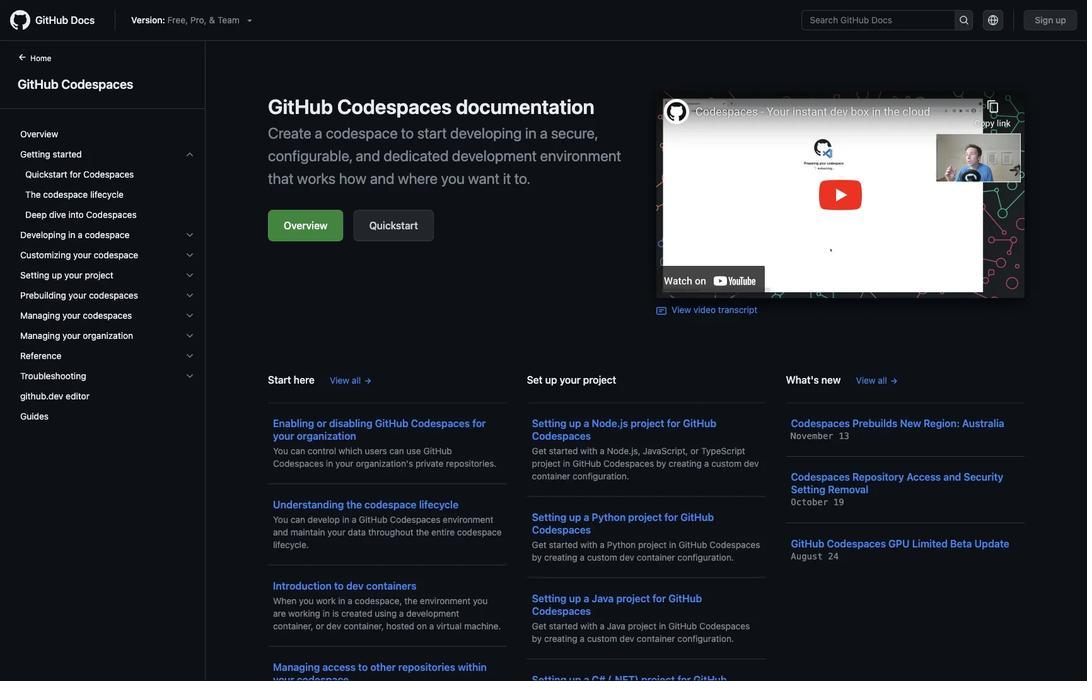 Task type: locate. For each thing, give the bounding box(es) containing it.
0 vertical spatial managing
[[20, 311, 60, 321]]

2 vertical spatial the
[[405, 596, 418, 607]]

or down working
[[316, 621, 324, 632]]

1 getting started element from the top
[[10, 144, 205, 225]]

1 horizontal spatial overview link
[[268, 210, 344, 242]]

developing
[[20, 230, 66, 240]]

view all right here
[[330, 375, 361, 386]]

setting for node.js
[[532, 418, 567, 430]]

project inside setting up your project dropdown button
[[85, 270, 113, 281]]

custom inside setting up a java project for github codespaces get started with a java project in github codespaces by creating a custom dev container configuration.
[[587, 634, 617, 644]]

up for setting up a python project for github codespaces get started with a python project in github codespaces by creating a custom dev container configuration.
[[569, 512, 581, 524]]

with for python
[[581, 540, 598, 550]]

with for node.js
[[581, 446, 598, 456]]

1 horizontal spatial lifecycle
[[419, 499, 459, 511]]

managing for managing your organization
[[20, 331, 60, 341]]

github codespaces element
[[0, 51, 206, 681]]

lifecycle
[[90, 190, 124, 200], [419, 499, 459, 511]]

1 vertical spatial managing
[[20, 331, 60, 341]]

2 view all from the left
[[856, 375, 887, 386]]

1 vertical spatial environment
[[443, 515, 494, 525]]

2 vertical spatial managing
[[273, 662, 320, 674]]

you left want
[[441, 170, 465, 187]]

security
[[964, 472, 1004, 484]]

sign
[[1035, 15, 1054, 25]]

environment up virtual
[[420, 596, 471, 607]]

containers
[[366, 580, 417, 592]]

1 horizontal spatial view all
[[856, 375, 887, 386]]

1 horizontal spatial all
[[878, 375, 887, 386]]

introduction to dev containers when you work in a codespace, the environment you are working in is created using a development container, or dev container, hosted on a virtual machine.
[[273, 580, 501, 632]]

1 sc 9kayk9 0 image from the top
[[185, 230, 195, 240]]

the
[[25, 190, 41, 200]]

1 all from the left
[[352, 375, 361, 386]]

deep dive into codespaces link
[[15, 205, 200, 225]]

1 get from the top
[[532, 446, 547, 456]]

environment up entire
[[443, 515, 494, 525]]

codespaces inside github codespaces link
[[61, 76, 133, 91]]

with
[[581, 446, 598, 456], [581, 540, 598, 550], [581, 621, 598, 632]]

to inside github codespaces documentation create a codespace to start developing in a secure, configurable, and dedicated development environment that works how and where you want it to.
[[401, 124, 414, 142]]

to left other
[[358, 662, 368, 674]]

setting up a java project for github codespaces get started with a java project in github codespaces by creating a custom dev container configuration.
[[532, 593, 750, 644]]

configuration. for setting up a python project for github codespaces
[[678, 553, 734, 563]]

setting for java
[[532, 593, 567, 605]]

sc 9kayk9 0 image
[[185, 150, 195, 160], [185, 271, 195, 281], [185, 291, 195, 301], [185, 331, 195, 341], [185, 351, 195, 361], [185, 372, 195, 382]]

up for set up your project
[[545, 374, 557, 386]]

1 vertical spatial quickstart
[[369, 220, 418, 232]]

maintain
[[291, 527, 325, 538]]

version: free, pro, & team
[[131, 15, 240, 25]]

you inside understanding the codespace lifecycle you can develop in a github codespaces environment and maintain your data throughout the entire codespace lifecycle.
[[273, 515, 288, 525]]

all for disabling
[[352, 375, 361, 386]]

0 vertical spatial or
[[317, 418, 327, 430]]

1 horizontal spatial organization
[[297, 430, 356, 442]]

for inside enabling or disabling github codespaces for your organization you can control which users can use github codespaces in your organization's private repositories.
[[473, 418, 486, 430]]

environment down secure,
[[540, 147, 622, 165]]

and up lifecycle.
[[273, 527, 288, 538]]

quickstart inside quickstart for codespaces "link"
[[25, 169, 67, 180]]

which
[[339, 446, 363, 456]]

0 horizontal spatial view
[[330, 375, 350, 386]]

github inside github codespaces link
[[18, 76, 58, 91]]

managing for managing your codespaces
[[20, 311, 60, 321]]

view right here
[[330, 375, 350, 386]]

2 vertical spatial sc 9kayk9 0 image
[[185, 311, 195, 321]]

0 vertical spatial overview link
[[15, 124, 200, 144]]

get for setting up a java project for github codespaces
[[532, 621, 547, 632]]

and inside understanding the codespace lifecycle you can develop in a github codespaces environment and maintain your data throughout the entire codespace lifecycle.
[[273, 527, 288, 538]]

0 vertical spatial environment
[[540, 147, 622, 165]]

organization inside enabling or disabling github codespaces for your organization you can control which users can use github codespaces in your organization's private repositories.
[[297, 430, 356, 442]]

1 container, from the left
[[273, 621, 313, 632]]

codespace down developing in a codespace dropdown button
[[94, 250, 138, 261]]

4 sc 9kayk9 0 image from the top
[[185, 331, 195, 341]]

view all link for start here
[[330, 374, 372, 387]]

view all right new
[[856, 375, 887, 386]]

codespaces inside quickstart for codespaces "link"
[[83, 169, 134, 180]]

container
[[532, 471, 571, 482], [637, 553, 675, 563], [637, 634, 675, 644]]

setting inside setting up a node.js project for github codespaces get started with a node.js, javascript, or typescript project in github codespaces by creating a custom dev container configuration.
[[532, 418, 567, 430]]

team
[[218, 15, 240, 25]]

2 vertical spatial with
[[581, 621, 598, 632]]

sc 9kayk9 0 image inside setting up your project dropdown button
[[185, 271, 195, 281]]

2 view all link from the left
[[856, 374, 899, 387]]

codespaces inside the codespaces prebuilds new region: australia november 13
[[791, 418, 850, 430]]

configuration. inside setting up a python project for github codespaces get started with a python project in github codespaces by creating a custom dev container configuration.
[[678, 553, 734, 563]]

understanding
[[273, 499, 344, 511]]

quickstart for codespaces link
[[15, 165, 200, 185]]

with for java
[[581, 621, 598, 632]]

view right the 'link' image
[[672, 305, 692, 315]]

0 vertical spatial quickstart
[[25, 169, 67, 180]]

environment inside understanding the codespace lifecycle you can develop in a github codespaces environment and maintain your data throughout the entire codespace lifecycle.
[[443, 515, 494, 525]]

the
[[347, 499, 362, 511], [416, 527, 429, 538], [405, 596, 418, 607]]

for
[[70, 169, 81, 180], [473, 418, 486, 430], [667, 418, 681, 430], [665, 512, 678, 524], [653, 593, 666, 605]]

all up "disabling"
[[352, 375, 361, 386]]

and up how
[[356, 147, 380, 165]]

all up prebuilds
[[878, 375, 887, 386]]

2 vertical spatial container
[[637, 634, 675, 644]]

into
[[68, 210, 84, 220]]

overview link
[[15, 124, 200, 144], [268, 210, 344, 242]]

0 horizontal spatial to
[[334, 580, 344, 592]]

sc 9kayk9 0 image
[[185, 230, 195, 240], [185, 250, 195, 261], [185, 311, 195, 321]]

getting
[[20, 149, 50, 160]]

private
[[416, 459, 444, 469]]

start here
[[268, 374, 315, 386]]

1 vertical spatial lifecycle
[[419, 499, 459, 511]]

1 horizontal spatial quickstart
[[369, 220, 418, 232]]

2 you from the top
[[273, 515, 288, 525]]

getting started element
[[10, 144, 205, 225], [10, 165, 205, 225]]

dev inside setting up a node.js project for github codespaces get started with a node.js, javascript, or typescript project in github codespaces by creating a custom dev container configuration.
[[744, 459, 759, 469]]

dev inside setting up a java project for github codespaces get started with a java project in github codespaces by creating a custom dev container configuration.
[[620, 634, 635, 644]]

sc 9kayk9 0 image inside customizing your codespace dropdown button
[[185, 250, 195, 261]]

in inside understanding the codespace lifecycle you can develop in a github codespaces environment and maintain your data throughout the entire codespace lifecycle.
[[342, 515, 350, 525]]

0 horizontal spatial view all
[[330, 375, 361, 386]]

for for setting up a node.js project for github codespaces
[[667, 418, 681, 430]]

codespaces for managing your codespaces
[[83, 311, 132, 321]]

0 vertical spatial by
[[657, 459, 667, 469]]

to up the work
[[334, 580, 344, 592]]

javascript,
[[643, 446, 688, 456]]

container for setting up a java project for github codespaces
[[637, 634, 675, 644]]

1 vertical spatial the
[[416, 527, 429, 538]]

all for new
[[878, 375, 887, 386]]

1 vertical spatial configuration.
[[678, 553, 734, 563]]

get inside setting up a node.js project for github codespaces get started with a node.js, javascript, or typescript project in github codespaces by creating a custom dev container configuration.
[[532, 446, 547, 456]]

get for setting up a python project for github codespaces
[[532, 540, 547, 550]]

overview down works
[[284, 220, 328, 232]]

the down 'containers'
[[405, 596, 418, 607]]

codespaces inside github codespaces documentation create a codespace to start developing in a secure, configurable, and dedicated development environment that works how and where you want it to.
[[337, 95, 452, 119]]

organization up 'control' at the left of the page
[[297, 430, 356, 442]]

to inside the introduction to dev containers when you work in a codespace, the environment you are working in is created using a development container, or dev container, hosted on a virtual machine.
[[334, 580, 344, 592]]

sc 9kayk9 0 image inside managing your organization dropdown button
[[185, 331, 195, 341]]

and right how
[[370, 170, 395, 187]]

are
[[273, 609, 286, 619]]

codespace up dive
[[43, 190, 88, 200]]

view all for start here
[[330, 375, 361, 386]]

2 vertical spatial creating
[[544, 634, 578, 644]]

quickstart for quickstart for codespaces
[[25, 169, 67, 180]]

managing left access
[[273, 662, 320, 674]]

container, down "created"
[[344, 621, 384, 632]]

to up "dedicated"
[[401, 124, 414, 142]]

2 vertical spatial to
[[358, 662, 368, 674]]

started for setting up a java project for github codespaces
[[549, 621, 578, 632]]

github.dev editor link
[[15, 387, 200, 407]]

view all link for what's new
[[856, 374, 899, 387]]

1 horizontal spatial view all link
[[856, 374, 899, 387]]

or
[[317, 418, 327, 430], [691, 446, 699, 456], [316, 621, 324, 632]]

select language: current language is english image
[[989, 15, 999, 25]]

1 vertical spatial get
[[532, 540, 547, 550]]

started for setting up a node.js project for github codespaces
[[549, 446, 578, 456]]

1 vertical spatial to
[[334, 580, 344, 592]]

1 vertical spatial development
[[406, 609, 459, 619]]

get for setting up a node.js project for github codespaces
[[532, 446, 547, 456]]

configuration. inside setting up a java project for github codespaces get started with a java project in github codespaces by creating a custom dev container configuration.
[[678, 634, 734, 644]]

up inside setting up your project dropdown button
[[52, 270, 62, 281]]

1 horizontal spatial container,
[[344, 621, 384, 632]]

overview link down works
[[268, 210, 344, 242]]

the left entire
[[416, 527, 429, 538]]

overview up getting
[[20, 129, 58, 139]]

search image
[[959, 15, 969, 25]]

codespace down deep dive into codespaces link
[[85, 230, 130, 240]]

sc 9kayk9 0 image inside getting started dropdown button
[[185, 150, 195, 160]]

2 vertical spatial configuration.
[[678, 634, 734, 644]]

0 vertical spatial configuration.
[[573, 471, 629, 482]]

home link
[[13, 52, 71, 65]]

0 horizontal spatial view all link
[[330, 374, 372, 387]]

view all link
[[330, 374, 372, 387], [856, 374, 899, 387]]

or left typescript
[[691, 446, 699, 456]]

0 vertical spatial you
[[273, 446, 288, 456]]

1 horizontal spatial to
[[358, 662, 368, 674]]

1 vertical spatial creating
[[544, 553, 578, 563]]

getting started element containing quickstart for codespaces
[[10, 165, 205, 225]]

0 vertical spatial sc 9kayk9 0 image
[[185, 230, 195, 240]]

november 13 element
[[791, 431, 850, 442]]

overview link up quickstart for codespaces "link"
[[15, 124, 200, 144]]

environment
[[540, 147, 622, 165], [443, 515, 494, 525], [420, 596, 471, 607]]

lifecycle down quickstart for codespaces "link"
[[90, 190, 124, 200]]

started inside setting up a node.js project for github codespaces get started with a node.js, javascript, or typescript project in github codespaces by creating a custom dev container configuration.
[[549, 446, 578, 456]]

guides
[[20, 412, 49, 422]]

can left use
[[390, 446, 404, 456]]

0 vertical spatial java
[[592, 593, 614, 605]]

started inside setting up a python project for github codespaces get started with a python project in github codespaces by creating a custom dev container configuration.
[[549, 540, 578, 550]]

1 horizontal spatial overview
[[284, 220, 328, 232]]

1 view all from the left
[[330, 375, 361, 386]]

6 sc 9kayk9 0 image from the top
[[185, 372, 195, 382]]

get inside setting up a java project for github codespaces get started with a java project in github codespaces by creating a custom dev container configuration.
[[532, 621, 547, 632]]

1 vertical spatial or
[[691, 446, 699, 456]]

0 vertical spatial overview
[[20, 129, 58, 139]]

0 vertical spatial custom
[[712, 459, 742, 469]]

2 get from the top
[[532, 540, 547, 550]]

None search field
[[802, 10, 974, 30]]

view all link up "disabling"
[[330, 374, 372, 387]]

0 vertical spatial lifecycle
[[90, 190, 124, 200]]

the codespace lifecycle
[[25, 190, 124, 200]]

for inside setting up a java project for github codespaces get started with a java project in github codespaces by creating a custom dev container configuration.
[[653, 593, 666, 605]]

organization's
[[356, 459, 413, 469]]

view right new
[[856, 375, 876, 386]]

1 vertical spatial with
[[581, 540, 598, 550]]

sc 9kayk9 0 image inside troubleshooting dropdown button
[[185, 372, 195, 382]]

1 vertical spatial container
[[637, 553, 675, 563]]

view all link up prebuilds
[[856, 374, 899, 387]]

0 horizontal spatial lifecycle
[[90, 190, 124, 200]]

python
[[592, 512, 626, 524], [607, 540, 636, 550]]

view video transcript
[[672, 305, 758, 315]]

environment inside the introduction to dev containers when you work in a codespace, the environment you are working in is created using a development container, or dev container, hosted on a virtual machine.
[[420, 596, 471, 607]]

managing down the prebuilding
[[20, 311, 60, 321]]

0 horizontal spatial quickstart
[[25, 169, 67, 180]]

and right access
[[944, 472, 962, 484]]

codespaces down prebuilding your codespaces dropdown button
[[83, 311, 132, 321]]

container, down working
[[273, 621, 313, 632]]

1 vertical spatial organization
[[297, 430, 356, 442]]

github
[[35, 14, 68, 26], [18, 76, 58, 91], [268, 95, 333, 119], [375, 418, 409, 430], [683, 418, 717, 430], [424, 446, 452, 456], [573, 459, 601, 469], [681, 512, 714, 524], [359, 515, 388, 525], [791, 538, 825, 550], [679, 540, 708, 550], [669, 593, 702, 605], [669, 621, 697, 632]]

up inside sign up link
[[1056, 15, 1067, 25]]

setting inside codespaces repository access and security setting removal october 19
[[791, 484, 826, 496]]

managing your organization button
[[15, 326, 200, 346]]

region:
[[924, 418, 960, 430]]

get
[[532, 446, 547, 456], [532, 540, 547, 550], [532, 621, 547, 632]]

2 sc 9kayk9 0 image from the top
[[185, 250, 195, 261]]

sc 9kayk9 0 image inside managing your codespaces dropdown button
[[185, 311, 195, 321]]

2 vertical spatial get
[[532, 621, 547, 632]]

you down enabling
[[273, 446, 288, 456]]

setting for python
[[532, 512, 567, 524]]

prebuilding your codespaces button
[[15, 286, 200, 306]]

you up working
[[299, 596, 314, 607]]

lifecycle up entire
[[419, 499, 459, 511]]

create
[[268, 124, 311, 142]]

1 sc 9kayk9 0 image from the top
[[185, 150, 195, 160]]

2 vertical spatial environment
[[420, 596, 471, 607]]

0 horizontal spatial organization
[[83, 331, 133, 341]]

your inside managing your codespaces dropdown button
[[63, 311, 81, 321]]

the up the data
[[347, 499, 362, 511]]

started
[[53, 149, 82, 160], [549, 446, 578, 456], [549, 540, 578, 550], [549, 621, 578, 632]]

development up on
[[406, 609, 459, 619]]

creating for setting up a java project for github codespaces
[[544, 634, 578, 644]]

link image
[[657, 306, 667, 316]]

0 vertical spatial get
[[532, 446, 547, 456]]

0 horizontal spatial container,
[[273, 621, 313, 632]]

2 with from the top
[[581, 540, 598, 550]]

container inside setting up a java project for github codespaces get started with a java project in github codespaces by creating a custom dev container configuration.
[[637, 634, 675, 644]]

you up machine.
[[473, 596, 488, 607]]

codespaces for prebuilding your codespaces
[[89, 291, 138, 301]]

managing inside managing access to other repositories within your codespace
[[273, 662, 320, 674]]

in inside enabling or disabling github codespaces for your organization you can control which users can use github codespaces in your organization's private repositories.
[[326, 459, 333, 469]]

custom inside setting up a python project for github codespaces get started with a python project in github codespaces by creating a custom dev container configuration.
[[587, 553, 617, 563]]

3 with from the top
[[581, 621, 598, 632]]

0 horizontal spatial all
[[352, 375, 361, 386]]

with inside setting up a node.js project for github codespaces get started with a node.js, javascript, or typescript project in github codespaces by creating a custom dev container configuration.
[[581, 446, 598, 456]]

1 horizontal spatial you
[[441, 170, 465, 187]]

codespace down access
[[297, 674, 349, 682]]

1 vertical spatial overview
[[284, 220, 328, 232]]

development down developing
[[452, 147, 537, 165]]

development
[[452, 147, 537, 165], [406, 609, 459, 619]]

new
[[900, 418, 922, 430]]

1 vertical spatial codespaces
[[83, 311, 132, 321]]

0 vertical spatial to
[[401, 124, 414, 142]]

sc 9kayk9 0 image for managing your organization
[[185, 331, 195, 341]]

quickstart down getting started
[[25, 169, 67, 180]]

0 vertical spatial creating
[[669, 459, 702, 469]]

can up maintain
[[291, 515, 305, 525]]

up for setting up a java project for github codespaces get started with a java project in github codespaces by creating a custom dev container configuration.
[[569, 593, 581, 605]]

2 vertical spatial custom
[[587, 634, 617, 644]]

setting inside dropdown button
[[20, 270, 49, 281]]

codespaces inside codespaces repository access and security setting removal october 19
[[791, 472, 850, 484]]

up inside setting up a java project for github codespaces get started with a java project in github codespaces by creating a custom dev container configuration.
[[569, 593, 581, 605]]

to.
[[515, 170, 531, 187]]

environment for lifecycle
[[443, 515, 494, 525]]

setting inside setting up a python project for github codespaces get started with a python project in github codespaces by creating a custom dev container configuration.
[[532, 512, 567, 524]]

can left 'control' at the left of the page
[[291, 446, 305, 456]]

creating inside setting up a java project for github codespaces get started with a java project in github codespaces by creating a custom dev container configuration.
[[544, 634, 578, 644]]

sc 9kayk9 0 image inside prebuilding your codespaces dropdown button
[[185, 291, 195, 301]]

codespace up how
[[326, 124, 398, 142]]

your inside setting up your project dropdown button
[[64, 270, 82, 281]]

using
[[375, 609, 397, 619]]

0 vertical spatial with
[[581, 446, 598, 456]]

setting
[[20, 270, 49, 281], [532, 418, 567, 430], [791, 484, 826, 496], [532, 512, 567, 524], [532, 593, 567, 605]]

0 horizontal spatial overview link
[[15, 124, 200, 144]]

getting started button
[[15, 144, 200, 165]]

within
[[458, 662, 487, 674]]

container for setting up a python project for github codespaces
[[637, 553, 675, 563]]

1 vertical spatial custom
[[587, 553, 617, 563]]

github docs
[[35, 14, 95, 26]]

5 sc 9kayk9 0 image from the top
[[185, 351, 195, 361]]

your inside customizing your codespace dropdown button
[[73, 250, 91, 261]]

started inside setting up a java project for github codespaces get started with a java project in github codespaces by creating a custom dev container configuration.
[[549, 621, 578, 632]]

a
[[315, 124, 323, 142], [540, 124, 548, 142], [78, 230, 83, 240], [584, 418, 590, 430], [600, 446, 605, 456], [705, 459, 709, 469], [584, 512, 590, 524], [352, 515, 357, 525], [600, 540, 605, 550], [580, 553, 585, 563], [584, 593, 590, 605], [348, 596, 353, 607], [399, 609, 404, 619], [429, 621, 434, 632], [600, 621, 605, 632], [580, 634, 585, 644]]

0 vertical spatial development
[[452, 147, 537, 165]]

getting started element containing getting started
[[10, 144, 205, 225]]

3 get from the top
[[532, 621, 547, 632]]

container inside setting up a python project for github codespaces get started with a python project in github codespaces by creating a custom dev container configuration.
[[637, 553, 675, 563]]

can
[[291, 446, 305, 456], [390, 446, 404, 456], [291, 515, 305, 525]]

3 sc 9kayk9 0 image from the top
[[185, 291, 195, 301]]

configuration. inside setting up a node.js project for github codespaces get started with a node.js, javascript, or typescript project in github codespaces by creating a custom dev container configuration.
[[573, 471, 629, 482]]

dedicated
[[384, 147, 449, 165]]

0 vertical spatial the
[[347, 499, 362, 511]]

and
[[356, 147, 380, 165], [370, 170, 395, 187], [944, 472, 962, 484], [273, 527, 288, 538]]

setting for project
[[20, 270, 49, 281]]

sc 9kayk9 0 image for troubleshooting
[[185, 372, 195, 382]]

or up 'control' at the left of the page
[[317, 418, 327, 430]]

0 vertical spatial container
[[532, 471, 571, 482]]

codespaces down setting up your project dropdown button
[[89, 291, 138, 301]]

dev inside setting up a python project for github codespaces get started with a python project in github codespaces by creating a custom dev container configuration.
[[620, 553, 635, 563]]

update
[[975, 538, 1010, 550]]

view all for what's new
[[856, 375, 887, 386]]

&
[[209, 15, 215, 25]]

2 all from the left
[[878, 375, 887, 386]]

0 vertical spatial organization
[[83, 331, 133, 341]]

docs
[[71, 14, 95, 26]]

by inside setting up a python project for github codespaces get started with a python project in github codespaces by creating a custom dev container configuration.
[[532, 553, 542, 563]]

2 vertical spatial by
[[532, 634, 542, 644]]

3 sc 9kayk9 0 image from the top
[[185, 311, 195, 321]]

up inside setting up a python project for github codespaces get started with a python project in github codespaces by creating a custom dev container configuration.
[[569, 512, 581, 524]]

2 getting started element from the top
[[10, 165, 205, 225]]

codespaces inside deep dive into codespaces link
[[86, 210, 137, 220]]

1 vertical spatial by
[[532, 553, 542, 563]]

lifecycle.
[[273, 540, 309, 550]]

quickstart down where
[[369, 220, 418, 232]]

1 you from the top
[[273, 446, 288, 456]]

overview
[[20, 129, 58, 139], [284, 220, 328, 232]]

for inside setting up a python project for github codespaces get started with a python project in github codespaces by creating a custom dev container configuration.
[[665, 512, 678, 524]]

1 vertical spatial sc 9kayk9 0 image
[[185, 250, 195, 261]]

with inside setting up a python project for github codespaces get started with a python project in github codespaces by creating a custom dev container configuration.
[[581, 540, 598, 550]]

2 sc 9kayk9 0 image from the top
[[185, 271, 195, 281]]

2 horizontal spatial to
[[401, 124, 414, 142]]

you up lifecycle.
[[273, 515, 288, 525]]

what's
[[786, 374, 819, 386]]

beta
[[951, 538, 972, 550]]

2 vertical spatial or
[[316, 621, 324, 632]]

creating inside setting up a node.js project for github codespaces get started with a node.js, javascript, or typescript project in github codespaces by creating a custom dev container configuration.
[[669, 459, 702, 469]]

august
[[791, 552, 823, 562]]

transcript
[[718, 305, 758, 315]]

use
[[407, 446, 421, 456]]

setting inside setting up a java project for github codespaces get started with a java project in github codespaces by creating a custom dev container configuration.
[[532, 593, 567, 605]]

github.dev
[[20, 391, 63, 402]]

0 horizontal spatial overview
[[20, 129, 58, 139]]

1 vertical spatial you
[[273, 515, 288, 525]]

2 horizontal spatial view
[[856, 375, 876, 386]]

1 view all link from the left
[[330, 374, 372, 387]]

managing up reference
[[20, 331, 60, 341]]

1 with from the top
[[581, 446, 598, 456]]

organization down managing your codespaces dropdown button
[[83, 331, 133, 341]]

managing for managing access to other repositories within your codespace
[[273, 662, 320, 674]]

in inside github codespaces documentation create a codespace to start developing in a secure, configurable, and dedicated development environment that works how and where you want it to.
[[525, 124, 537, 142]]

that
[[268, 170, 294, 187]]

github inside github docs "link"
[[35, 14, 68, 26]]

0 vertical spatial codespaces
[[89, 291, 138, 301]]

by inside setting up a java project for github codespaces get started with a java project in github codespaces by creating a custom dev container configuration.
[[532, 634, 542, 644]]

up
[[1056, 15, 1067, 25], [52, 270, 62, 281], [545, 374, 557, 386], [569, 418, 581, 430], [569, 512, 581, 524], [569, 593, 581, 605]]

view
[[672, 305, 692, 315], [330, 375, 350, 386], [856, 375, 876, 386]]

up for sign up
[[1056, 15, 1067, 25]]

for inside setting up a node.js project for github codespaces get started with a node.js, javascript, or typescript project in github codespaces by creating a custom dev container configuration.
[[667, 418, 681, 430]]

organization inside dropdown button
[[83, 331, 133, 341]]

with inside setting up a java project for github codespaces get started with a java project in github codespaces by creating a custom dev container configuration.
[[581, 621, 598, 632]]

1 vertical spatial overview link
[[268, 210, 344, 242]]

up inside setting up a node.js project for github codespaces get started with a node.js, javascript, or typescript project in github codespaces by creating a custom dev container configuration.
[[569, 418, 581, 430]]



Task type: vqa. For each thing, say whether or not it's contained in the screenshot.
"your" inside the Managing your codespaces DROPDOWN BUTTON
no



Task type: describe. For each thing, give the bounding box(es) containing it.
typescript
[[702, 446, 746, 456]]

view for enabling or disabling github codespaces for your organization
[[330, 375, 350, 386]]

to inside managing access to other repositories within your codespace
[[358, 662, 368, 674]]

in inside setting up a java project for github codespaces get started with a java project in github codespaces by creating a custom dev container configuration.
[[659, 621, 666, 632]]

in inside dropdown button
[[68, 230, 75, 240]]

develop
[[308, 515, 340, 525]]

github docs link
[[10, 10, 105, 30]]

view for codespaces prebuilds new region: australia
[[856, 375, 876, 386]]

lifecycle inside understanding the codespace lifecycle you can develop in a github codespaces environment and maintain your data throughout the entire codespace lifecycle.
[[419, 499, 459, 511]]

start
[[417, 124, 447, 142]]

sc 9kayk9 0 image for setting up your project
[[185, 271, 195, 281]]

codespace,
[[355, 596, 402, 607]]

sc 9kayk9 0 image for prebuilding your codespaces
[[185, 291, 195, 301]]

november
[[791, 431, 834, 442]]

customizing
[[20, 250, 71, 261]]

october 19 element
[[791, 498, 844, 508]]

in inside setting up a node.js project for github codespaces get started with a node.js, javascript, or typescript project in github codespaces by creating a custom dev container configuration.
[[563, 459, 570, 469]]

where
[[398, 170, 438, 187]]

you inside github codespaces documentation create a codespace to start developing in a secure, configurable, and dedicated development environment that works how and where you want it to.
[[441, 170, 465, 187]]

creating for setting up a python project for github codespaces
[[544, 553, 578, 563]]

custom for setting up a python project for github codespaces
[[587, 553, 617, 563]]

0 horizontal spatial you
[[299, 596, 314, 607]]

Search GitHub Docs search field
[[803, 11, 955, 30]]

node.js
[[592, 418, 628, 430]]

version:
[[131, 15, 165, 25]]

1 vertical spatial python
[[607, 540, 636, 550]]

access
[[907, 472, 941, 484]]

24
[[829, 552, 839, 562]]

reference button
[[15, 346, 200, 367]]

introduction
[[273, 580, 332, 592]]

deep
[[25, 210, 47, 220]]

what's new
[[786, 374, 841, 386]]

how
[[339, 170, 367, 187]]

by for setting up a python project for github codespaces
[[532, 553, 542, 563]]

and inside codespaces repository access and security setting removal october 19
[[944, 472, 962, 484]]

quickstart link
[[354, 210, 434, 242]]

container inside setting up a node.js project for github codespaces get started with a node.js, javascript, or typescript project in github codespaces by creating a custom dev container configuration.
[[532, 471, 571, 482]]

your inside understanding the codespace lifecycle you can develop in a github codespaces environment and maintain your data throughout the entire codespace lifecycle.
[[328, 527, 346, 538]]

disabling
[[329, 418, 373, 430]]

codespaces repository access and security setting removal october 19
[[791, 472, 1004, 508]]

up for setting up your project
[[52, 270, 62, 281]]

prebuilds
[[853, 418, 898, 430]]

github inside github codespaces documentation create a codespace to start developing in a secure, configurable, and dedicated development environment that works how and where you want it to.
[[268, 95, 333, 119]]

data
[[348, 527, 366, 538]]

up for setting up a node.js project for github codespaces get started with a node.js, javascript, or typescript project in github codespaces by creating a custom dev container configuration.
[[569, 418, 581, 430]]

or inside enabling or disabling github codespaces for your organization you can control which users can use github codespaces in your organization's private repositories.
[[317, 418, 327, 430]]

reference
[[20, 351, 61, 361]]

codespaces inside github codespaces gpu limited beta update august 24
[[827, 538, 886, 550]]

codespaces inside understanding the codespace lifecycle you can develop in a github codespaces environment and maintain your data throughout the entire codespace lifecycle.
[[390, 515, 441, 525]]

want
[[468, 170, 500, 187]]

is
[[332, 609, 339, 619]]

your inside managing your organization dropdown button
[[63, 331, 81, 341]]

deep dive into codespaces
[[25, 210, 137, 220]]

australia
[[963, 418, 1005, 430]]

or inside the introduction to dev containers when you work in a codespace, the environment you are working in is created using a development container, or dev container, hosted on a virtual machine.
[[316, 621, 324, 632]]

customizing your codespace
[[20, 250, 138, 261]]

other
[[371, 662, 396, 674]]

quickstart for quickstart
[[369, 220, 418, 232]]

by inside setting up a node.js project for github codespaces get started with a node.js, javascript, or typescript project in github codespaces by creating a custom dev container configuration.
[[657, 459, 667, 469]]

setting up your project
[[20, 270, 113, 281]]

setting up a node.js project for github codespaces get started with a node.js, javascript, or typescript project in github codespaces by creating a custom dev container configuration.
[[532, 418, 759, 482]]

sc 9kayk9 0 image for getting started
[[185, 150, 195, 160]]

custom for setting up a java project for github codespaces
[[587, 634, 617, 644]]

a inside dropdown button
[[78, 230, 83, 240]]

working
[[288, 609, 321, 619]]

overview inside github codespaces element
[[20, 129, 58, 139]]

codespace inside getting started element
[[43, 190, 88, 200]]

it
[[503, 170, 511, 187]]

custom inside setting up a node.js project for github codespaces get started with a node.js, javascript, or typescript project in github codespaces by creating a custom dev container configuration.
[[712, 459, 742, 469]]

github codespaces link
[[15, 74, 190, 93]]

entire
[[432, 527, 455, 538]]

for for setting up a java project for github codespaces
[[653, 593, 666, 605]]

by for setting up a java project for github codespaces
[[532, 634, 542, 644]]

set up your project
[[527, 374, 616, 386]]

2 container, from the left
[[344, 621, 384, 632]]

your inside prebuilding your codespaces dropdown button
[[69, 291, 87, 301]]

development inside the introduction to dev containers when you work in a codespace, the environment you are working in is created using a development container, or dev container, hosted on a virtual machine.
[[406, 609, 459, 619]]

virtual
[[437, 621, 462, 632]]

for inside quickstart for codespaces "link"
[[70, 169, 81, 180]]

0 vertical spatial python
[[592, 512, 626, 524]]

guides link
[[15, 407, 200, 427]]

for for setting up a python project for github codespaces
[[665, 512, 678, 524]]

github.dev editor
[[20, 391, 90, 402]]

new
[[822, 374, 841, 386]]

github inside understanding the codespace lifecycle you can develop in a github codespaces environment and maintain your data throughout the entire codespace lifecycle.
[[359, 515, 388, 525]]

node.js,
[[607, 446, 641, 456]]

repositories.
[[446, 459, 497, 469]]

removal
[[828, 484, 869, 496]]

codespaces prebuilds new region: australia november 13
[[791, 418, 1005, 442]]

managing your codespaces button
[[15, 306, 200, 326]]

free,
[[168, 15, 188, 25]]

lifecycle inside the codespace lifecycle link
[[90, 190, 124, 200]]

created
[[341, 609, 372, 619]]

environment inside github codespaces documentation create a codespace to start developing in a secure, configurable, and dedicated development environment that works how and where you want it to.
[[540, 147, 622, 165]]

codespace inside github codespaces documentation create a codespace to start developing in a secure, configurable, and dedicated development environment that works how and where you want it to.
[[326, 124, 398, 142]]

sign up
[[1035, 15, 1067, 25]]

machine.
[[464, 621, 501, 632]]

sc 9kayk9 0 image for customizing your codespace
[[185, 250, 195, 261]]

you inside enabling or disabling github codespaces for your organization you can control which users can use github codespaces in your organization's private repositories.
[[273, 446, 288, 456]]

quickstart for codespaces
[[25, 169, 134, 180]]

customizing your codespace button
[[15, 245, 200, 266]]

troubleshooting
[[20, 371, 86, 382]]

triangle down image
[[245, 15, 255, 25]]

access
[[323, 662, 356, 674]]

enabling or disabling github codespaces for your organization you can control which users can use github codespaces in your organization's private repositories.
[[273, 418, 497, 469]]

august 24 element
[[791, 552, 839, 562]]

codespace right entire
[[457, 527, 502, 538]]

2 horizontal spatial you
[[473, 596, 488, 607]]

a inside understanding the codespace lifecycle you can develop in a github codespaces environment and maintain your data throughout the entire codespace lifecycle.
[[352, 515, 357, 525]]

developing in a codespace
[[20, 230, 130, 240]]

environment for containers
[[420, 596, 471, 607]]

sc 9kayk9 0 image for managing your codespaces
[[185, 311, 195, 321]]

sc 9kayk9 0 image for reference
[[185, 351, 195, 361]]

setting up your project button
[[15, 266, 200, 286]]

secure,
[[551, 124, 598, 142]]

sc 9kayk9 0 image for developing in a codespace
[[185, 230, 195, 240]]

your inside managing access to other repositories within your codespace
[[273, 674, 294, 682]]

started inside dropdown button
[[53, 149, 82, 160]]

can inside understanding the codespace lifecycle you can develop in a github codespaces environment and maintain your data throughout the entire codespace lifecycle.
[[291, 515, 305, 525]]

users
[[365, 446, 387, 456]]

for for enabling or disabling github codespaces for your organization
[[473, 418, 486, 430]]

development inside github codespaces documentation create a codespace to start developing in a secure, configurable, and dedicated development environment that works how and where you want it to.
[[452, 147, 537, 165]]

control
[[308, 446, 336, 456]]

managing access to other repositories within your codespace link
[[273, 651, 502, 682]]

13
[[839, 431, 850, 442]]

prebuilding
[[20, 291, 66, 301]]

when
[[273, 596, 297, 607]]

codespace up throughout
[[365, 499, 417, 511]]

codespace inside managing access to other repositories within your codespace
[[297, 674, 349, 682]]

home
[[30, 54, 51, 62]]

started for setting up a python project for github codespaces
[[549, 540, 578, 550]]

on
[[417, 621, 427, 632]]

works
[[297, 170, 336, 187]]

pro,
[[190, 15, 207, 25]]

1 vertical spatial java
[[607, 621, 626, 632]]

19
[[834, 498, 844, 508]]

work
[[316, 596, 336, 607]]

managing access to other repositories within your codespace
[[273, 662, 487, 682]]

configuration. for setting up a java project for github codespaces
[[678, 634, 734, 644]]

1 horizontal spatial view
[[672, 305, 692, 315]]

view video transcript link
[[657, 305, 758, 316]]

or inside setting up a node.js project for github codespaces get started with a node.js, javascript, or typescript project in github codespaces by creating a custom dev container configuration.
[[691, 446, 699, 456]]

managing your codespaces
[[20, 311, 132, 321]]

the inside the introduction to dev containers when you work in a codespace, the environment you are working in is created using a development container, or dev container, hosted on a virtual machine.
[[405, 596, 418, 607]]

dive
[[49, 210, 66, 220]]

troubleshooting button
[[15, 367, 200, 387]]

in inside setting up a python project for github codespaces get started with a python project in github codespaces by creating a custom dev container configuration.
[[669, 540, 677, 550]]

github inside github codespaces gpu limited beta update august 24
[[791, 538, 825, 550]]

limited
[[913, 538, 948, 550]]

gpu
[[889, 538, 910, 550]]



